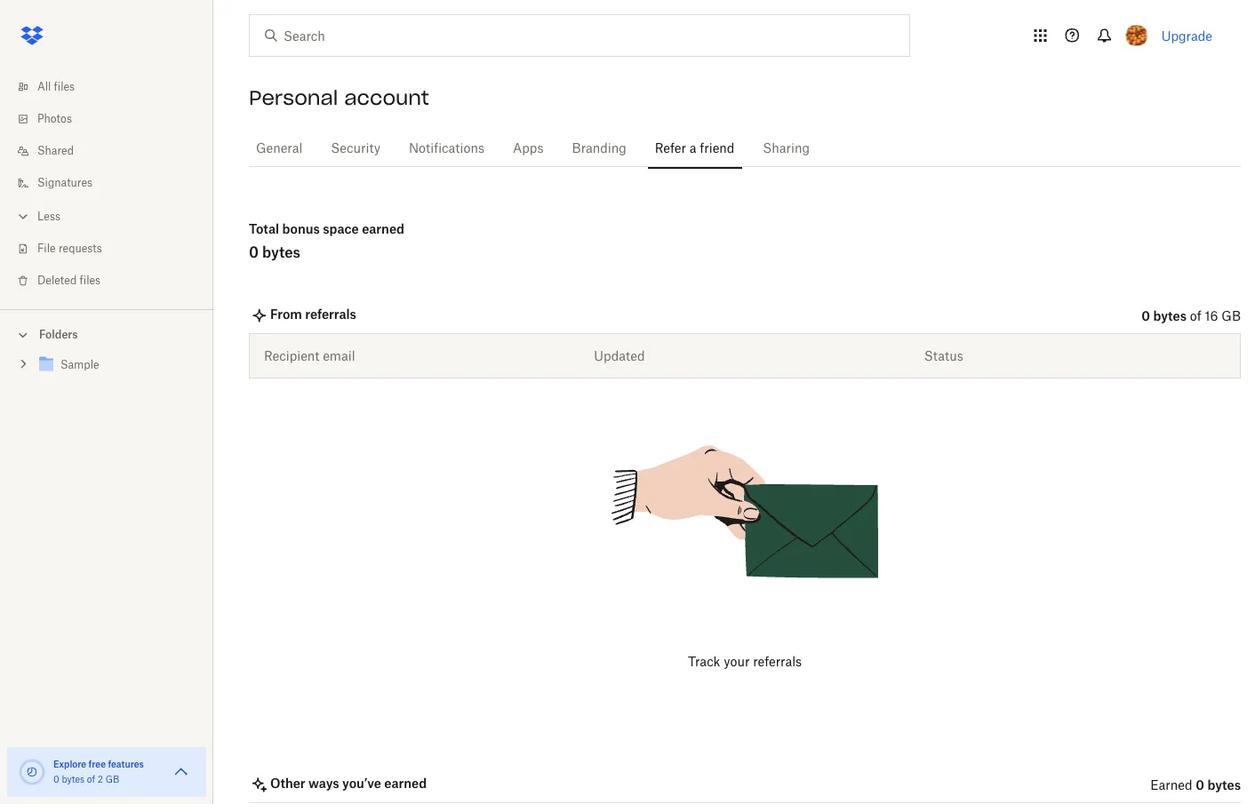 Task type: vqa. For each thing, say whether or not it's contained in the screenshot.
"Folder settings" icon
no



Task type: locate. For each thing, give the bounding box(es) containing it.
files inside all files link
[[54, 82, 75, 92]]

explore free features 0 bytes of 2 gb
[[53, 759, 144, 785]]

free
[[89, 759, 106, 770]]

0 horizontal spatial files
[[54, 82, 75, 92]]

list
[[0, 60, 213, 309]]

earned 0 bytes
[[1151, 778, 1241, 793]]

Email your invite text field
[[260, 139, 594, 158]]

bytes
[[262, 244, 301, 261], [1154, 308, 1187, 323], [62, 776, 85, 785], [1208, 778, 1241, 793]]

notifications
[[409, 142, 485, 155]]

of left 16
[[1191, 310, 1202, 323]]

0 horizontal spatial of
[[87, 776, 95, 785]]

all files link
[[14, 71, 213, 103]]

files right the all
[[54, 82, 75, 92]]

other ways you've earned
[[270, 776, 427, 791]]

dropbox image
[[14, 18, 50, 53]]

explore
[[53, 759, 86, 770]]

ways
[[309, 776, 339, 791]]

files inside deleted files 'link'
[[80, 276, 101, 286]]

0 horizontal spatial referrals
[[305, 307, 356, 322]]

of
[[1191, 310, 1202, 323], [87, 776, 95, 785]]

deleted
[[37, 276, 77, 286]]

shared
[[37, 146, 74, 157]]

1 vertical spatial gb
[[105, 776, 119, 785]]

gb inside the 0 bytes of 16 gb
[[1222, 310, 1241, 323]]

earned
[[362, 221, 405, 236], [384, 776, 427, 791]]

branding
[[572, 142, 627, 155]]

0 vertical spatial files
[[54, 82, 75, 92]]

0 down total
[[249, 244, 259, 261]]

referrals up email
[[305, 307, 356, 322]]

bytes down explore
[[62, 776, 85, 785]]

files right deleted
[[80, 276, 101, 286]]

refer
[[655, 142, 686, 155]]

bytes right earned
[[1208, 778, 1241, 793]]

referrals right your
[[753, 656, 802, 669]]

of left 2
[[87, 776, 95, 785]]

0 vertical spatial earned
[[362, 221, 405, 236]]

folders
[[39, 328, 78, 341]]

security tab
[[324, 127, 388, 170]]

0 vertical spatial of
[[1191, 310, 1202, 323]]

gb right 2
[[105, 776, 119, 785]]

file requests
[[37, 244, 102, 254]]

general tab
[[249, 127, 310, 170]]

1 vertical spatial of
[[87, 776, 95, 785]]

files for all files
[[54, 82, 75, 92]]

0 vertical spatial referrals
[[305, 307, 356, 322]]

branding tab
[[565, 127, 634, 170]]

1 vertical spatial earned
[[384, 776, 427, 791]]

0 down explore
[[53, 776, 59, 785]]

status
[[925, 349, 964, 364]]

earned inside "total bonus space earned 0 bytes"
[[362, 221, 405, 236]]

0
[[249, 244, 259, 261], [1142, 308, 1151, 323], [53, 776, 59, 785], [1196, 778, 1205, 793]]

earned right the space
[[362, 221, 405, 236]]

1 horizontal spatial of
[[1191, 310, 1202, 323]]

0 vertical spatial gb
[[1222, 310, 1241, 323]]

bytes left 16
[[1154, 308, 1187, 323]]

0 right earned
[[1196, 778, 1205, 793]]

1 horizontal spatial files
[[80, 276, 101, 286]]

sharing tab
[[756, 127, 817, 170]]

of inside the 0 bytes of 16 gb
[[1191, 310, 1202, 323]]

gb right 16
[[1222, 310, 1241, 323]]

security
[[331, 142, 381, 155]]

files
[[54, 82, 75, 92], [80, 276, 101, 286]]

track
[[688, 656, 721, 669]]

0 horizontal spatial gb
[[105, 776, 119, 785]]

features
[[108, 759, 144, 770]]

referrals
[[305, 307, 356, 322], [753, 656, 802, 669]]

space
[[323, 221, 359, 236]]

bytes down total
[[262, 244, 301, 261]]

tab list
[[249, 124, 1241, 170]]

gb
[[1222, 310, 1241, 323], [105, 776, 119, 785]]

track your referrals
[[688, 656, 802, 669]]

requests
[[59, 244, 102, 254]]

you've
[[342, 776, 381, 791]]

Search text field
[[284, 26, 873, 45]]

photos
[[37, 114, 72, 124]]

1 horizontal spatial gb
[[1222, 310, 1241, 323]]

1 vertical spatial files
[[80, 276, 101, 286]]

your
[[724, 656, 750, 669]]

refer a friend tab
[[648, 127, 742, 170]]

bytes inside "total bonus space earned 0 bytes"
[[262, 244, 301, 261]]

file
[[37, 244, 56, 254]]

1 horizontal spatial referrals
[[753, 656, 802, 669]]

file requests link
[[14, 233, 213, 265]]

earned right you've
[[384, 776, 427, 791]]



Task type: describe. For each thing, give the bounding box(es) containing it.
gb inside explore free features 0 bytes of 2 gb
[[105, 776, 119, 785]]

other
[[270, 776, 306, 791]]

from
[[270, 307, 302, 322]]

folders button
[[0, 321, 213, 347]]

signatures link
[[14, 167, 213, 199]]

earned
[[1151, 780, 1193, 792]]

sample link
[[36, 353, 199, 377]]

less
[[37, 212, 60, 222]]

0 left 16
[[1142, 308, 1151, 323]]

earned for other ways you've earned
[[384, 776, 427, 791]]

list containing all files
[[0, 60, 213, 309]]

notifications tab
[[402, 127, 492, 170]]

0 inside "total bonus space earned 0 bytes"
[[249, 244, 259, 261]]

16
[[1205, 310, 1219, 323]]

0 bytes of 16 gb
[[1142, 308, 1241, 323]]

signatures
[[37, 178, 93, 189]]

bonus
[[282, 221, 320, 236]]

general
[[256, 142, 303, 155]]

from referrals
[[270, 307, 356, 322]]

apps
[[513, 142, 544, 155]]

earned for total bonus space earned 0 bytes
[[362, 221, 405, 236]]

total bonus space earned 0 bytes
[[249, 221, 405, 261]]

a
[[690, 142, 697, 155]]

friend
[[700, 142, 735, 155]]

personal
[[249, 85, 338, 110]]

sample
[[60, 361, 99, 371]]

all files
[[37, 82, 75, 92]]

0 inside explore free features 0 bytes of 2 gb
[[53, 776, 59, 785]]

sharing
[[763, 142, 810, 155]]

shared link
[[14, 135, 213, 167]]

email
[[323, 349, 355, 364]]

of inside explore free features 0 bytes of 2 gb
[[87, 776, 95, 785]]

upgrade
[[1162, 28, 1213, 43]]

account
[[344, 85, 429, 110]]

account menu image
[[1126, 25, 1148, 46]]

updated
[[594, 349, 645, 364]]

1 vertical spatial referrals
[[753, 656, 802, 669]]

recipient email
[[264, 349, 355, 364]]

all
[[37, 82, 51, 92]]

files for deleted files
[[80, 276, 101, 286]]

total
[[249, 221, 279, 236]]

refer a friend
[[655, 142, 735, 155]]

deleted files
[[37, 276, 101, 286]]

2
[[98, 776, 103, 785]]

bytes inside explore free features 0 bytes of 2 gb
[[62, 776, 85, 785]]

upgrade link
[[1162, 28, 1213, 43]]

less image
[[14, 208, 32, 225]]

tab list containing general
[[249, 124, 1241, 170]]

personal account
[[249, 85, 429, 110]]

apps tab
[[506, 127, 551, 170]]

deleted files link
[[14, 265, 213, 297]]

recipient
[[264, 349, 320, 364]]

photos link
[[14, 103, 213, 135]]

quota usage element
[[18, 759, 46, 787]]



